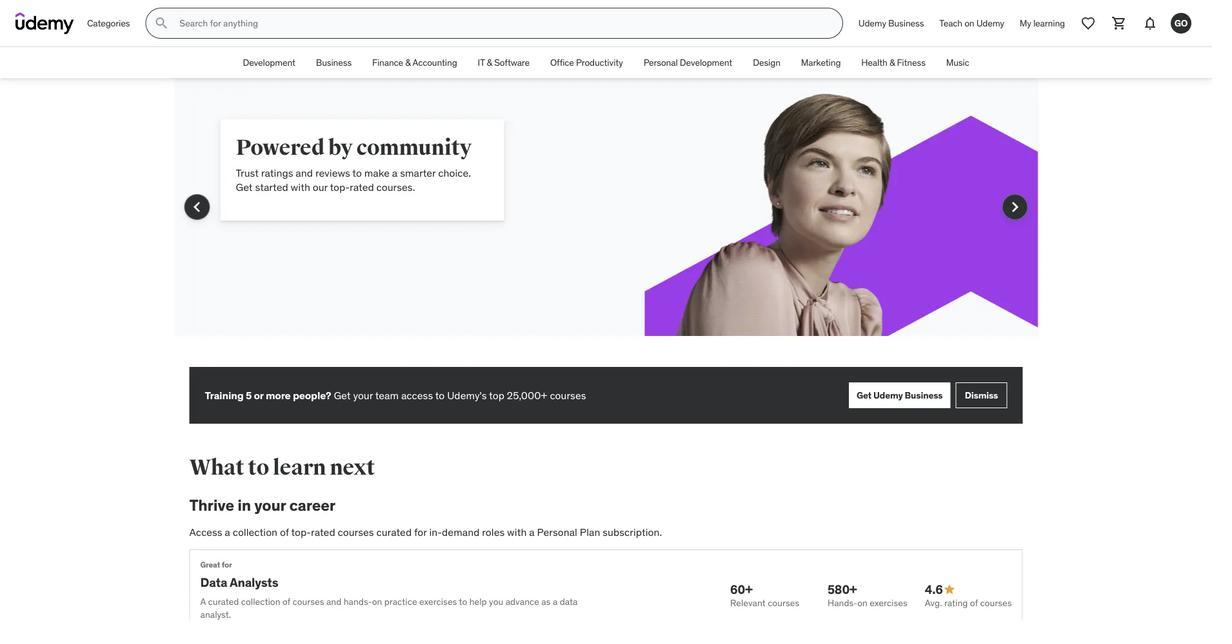 Task type: describe. For each thing, give the bounding box(es) containing it.
rated inside thrive in your career element
[[311, 525, 335, 539]]

a inside great for data analysts a curated collection of courses and hands-on practice exercises to help you advance as a data analyst.
[[553, 596, 558, 608]]

go link
[[1166, 8, 1197, 39]]

courses inside 60+ relevant courses
[[768, 597, 799, 609]]

our
[[313, 181, 328, 194]]

on inside great for data analysts a curated collection of courses and hands-on practice exercises to help you advance as a data analyst.
[[372, 596, 382, 608]]

it
[[478, 57, 485, 68]]

accounting
[[413, 57, 457, 68]]

a inside powered by community trust ratings and reviews to make a smarter choice. get started with our top-rated courses.
[[392, 166, 398, 179]]

access
[[401, 389, 433, 402]]

exercises inside great for data analysts a curated collection of courses and hands-on practice exercises to help you advance as a data analyst.
[[419, 596, 457, 608]]

courses.
[[376, 181, 415, 194]]

top- inside thrive in your career element
[[291, 525, 311, 539]]

udemy image
[[15, 12, 74, 34]]

fitness
[[897, 57, 926, 68]]

dismiss button
[[956, 383, 1007, 408]]

or
[[254, 389, 264, 402]]

choice.
[[438, 166, 471, 179]]

ratings
[[261, 166, 293, 179]]

learn
[[273, 454, 326, 481]]

office productivity link
[[540, 47, 633, 78]]

dismiss
[[965, 389, 998, 401]]

office
[[550, 57, 574, 68]]

started
[[255, 181, 288, 194]]

help
[[469, 596, 487, 608]]

personal development link
[[633, 47, 743, 78]]

shopping cart with 0 items image
[[1112, 15, 1127, 31]]

development link
[[233, 47, 306, 78]]

with inside thrive in your career element
[[507, 525, 527, 539]]

data analysts link
[[200, 575, 278, 590]]

community
[[356, 134, 472, 161]]

exercises inside 580+ hands-on exercises
[[870, 597, 908, 609]]

a right roles
[[529, 525, 535, 539]]

my learning
[[1020, 17, 1065, 29]]

health & fitness
[[861, 57, 926, 68]]

of inside great for data analysts a curated collection of courses and hands-on practice exercises to help you advance as a data analyst.
[[282, 596, 290, 608]]

next image
[[1005, 197, 1025, 217]]

personal inside thrive in your career element
[[537, 525, 577, 539]]

udemy's
[[447, 389, 487, 402]]

& for accounting
[[405, 57, 411, 68]]

udemy business
[[859, 17, 924, 29]]

wishlist image
[[1081, 15, 1096, 31]]

data
[[560, 596, 578, 608]]

top
[[489, 389, 504, 402]]

a
[[200, 596, 206, 608]]

0 horizontal spatial your
[[254, 495, 286, 515]]

you
[[489, 596, 503, 608]]

training
[[205, 389, 244, 402]]

top- inside powered by community trust ratings and reviews to make a smarter choice. get started with our top-rated courses.
[[330, 181, 350, 194]]

business link
[[306, 47, 362, 78]]

hands-
[[828, 597, 858, 609]]

plan
[[580, 525, 600, 539]]

data
[[200, 575, 227, 590]]

teach
[[939, 17, 963, 29]]

it & software
[[478, 57, 530, 68]]

5
[[246, 389, 252, 402]]

get inside get udemy business link
[[857, 389, 872, 401]]

categories button
[[79, 8, 138, 39]]

next
[[330, 454, 375, 481]]

& for fitness
[[890, 57, 895, 68]]

avg. rating of courses
[[925, 597, 1012, 609]]

rating
[[944, 597, 968, 609]]

demand
[[442, 525, 480, 539]]

learning
[[1033, 17, 1065, 29]]

1 development from the left
[[243, 57, 295, 68]]

advance
[[506, 596, 539, 608]]

& for software
[[487, 57, 492, 68]]

analysts
[[230, 575, 278, 590]]

my
[[1020, 17, 1031, 29]]

courses right 25,000+
[[550, 389, 586, 402]]

access a collection of top-rated courses curated for in-demand roles with a personal plan subscription.
[[189, 525, 662, 539]]

collection inside great for data analysts a curated collection of courses and hands-on practice exercises to help you advance as a data analyst.
[[241, 596, 280, 608]]

subscription.
[[603, 525, 662, 539]]

go
[[1175, 17, 1188, 29]]

in
[[238, 495, 251, 515]]

access
[[189, 525, 222, 539]]

as
[[541, 596, 551, 608]]

courses down next
[[338, 525, 374, 539]]

powered by community trust ratings and reviews to make a smarter choice. get started with our top-rated courses.
[[236, 134, 472, 194]]

reviews
[[315, 166, 350, 179]]

smarter
[[400, 166, 436, 179]]

more
[[266, 389, 291, 402]]

health
[[861, 57, 887, 68]]

trust
[[236, 166, 259, 179]]

to right access
[[435, 389, 445, 402]]

finance
[[372, 57, 403, 68]]

Search for anything text field
[[177, 12, 827, 34]]

what
[[189, 454, 244, 481]]



Task type: locate. For each thing, give the bounding box(es) containing it.
and up our
[[296, 166, 313, 179]]

0 vertical spatial for
[[414, 525, 427, 539]]

0 horizontal spatial top-
[[291, 525, 311, 539]]

team
[[375, 389, 399, 402]]

my learning link
[[1012, 8, 1073, 39]]

health & fitness link
[[851, 47, 936, 78]]

get udemy business
[[857, 389, 943, 401]]

courses right rating
[[980, 597, 1012, 609]]

software
[[494, 57, 530, 68]]

0 horizontal spatial and
[[296, 166, 313, 179]]

1 horizontal spatial rated
[[350, 181, 374, 194]]

courses left hands-
[[293, 596, 324, 608]]

0 horizontal spatial get
[[236, 181, 253, 194]]

0 horizontal spatial development
[[243, 57, 295, 68]]

1 vertical spatial collection
[[241, 596, 280, 608]]

with left our
[[291, 181, 310, 194]]

0 horizontal spatial personal
[[537, 525, 577, 539]]

to left help
[[459, 596, 467, 608]]

people?
[[293, 389, 331, 402]]

580+ hands-on exercises
[[828, 582, 908, 609]]

your
[[353, 389, 373, 402], [254, 495, 286, 515]]

1 vertical spatial top-
[[291, 525, 311, 539]]

1 horizontal spatial exercises
[[870, 597, 908, 609]]

and left hands-
[[326, 596, 341, 608]]

business up fitness
[[888, 17, 924, 29]]

training 5 or more people? get your team access to udemy's top 25,000+ courses
[[205, 389, 586, 402]]

0 horizontal spatial with
[[291, 181, 310, 194]]

your left team
[[353, 389, 373, 402]]

your right 'in' at the left bottom
[[254, 495, 286, 515]]

0 horizontal spatial &
[[405, 57, 411, 68]]

0 horizontal spatial rated
[[311, 525, 335, 539]]

for right great
[[222, 560, 232, 570]]

collection down thrive in your career
[[233, 525, 277, 539]]

1 vertical spatial personal
[[537, 525, 577, 539]]

with right roles
[[507, 525, 527, 539]]

1 horizontal spatial top-
[[330, 181, 350, 194]]

finance & accounting
[[372, 57, 457, 68]]

& right the it
[[487, 57, 492, 68]]

1 & from the left
[[405, 57, 411, 68]]

and inside powered by community trust ratings and reviews to make a smarter choice. get started with our top-rated courses.
[[296, 166, 313, 179]]

and
[[296, 166, 313, 179], [326, 596, 341, 608]]

1 horizontal spatial on
[[858, 597, 868, 609]]

personal development
[[644, 57, 732, 68]]

for
[[414, 525, 427, 539], [222, 560, 232, 570]]

thrive
[[189, 495, 234, 515]]

rated down make
[[350, 181, 374, 194]]

1 horizontal spatial and
[[326, 596, 341, 608]]

music
[[946, 57, 969, 68]]

0 horizontal spatial for
[[222, 560, 232, 570]]

& right health
[[890, 57, 895, 68]]

productivity
[[576, 57, 623, 68]]

personal
[[644, 57, 678, 68], [537, 525, 577, 539]]

1 vertical spatial with
[[507, 525, 527, 539]]

rated
[[350, 181, 374, 194], [311, 525, 335, 539]]

0 vertical spatial your
[[353, 389, 373, 402]]

1 vertical spatial for
[[222, 560, 232, 570]]

2 horizontal spatial on
[[965, 17, 974, 29]]

60+
[[730, 582, 753, 597]]

relevant
[[730, 597, 766, 609]]

courses inside great for data analysts a curated collection of courses and hands-on practice exercises to help you advance as a data analyst.
[[293, 596, 324, 608]]

to inside powered by community trust ratings and reviews to make a smarter choice. get started with our top-rated courses.
[[352, 166, 362, 179]]

previous image
[[187, 197, 207, 217]]

thrive in your career
[[189, 495, 335, 515]]

top- down career at the bottom left
[[291, 525, 311, 539]]

hands-
[[344, 596, 372, 608]]

for left in-
[[414, 525, 427, 539]]

rated down career at the bottom left
[[311, 525, 335, 539]]

1 vertical spatial your
[[254, 495, 286, 515]]

thrive in your career element
[[189, 495, 1023, 621]]

& right finance on the top of the page
[[405, 57, 411, 68]]

for inside great for data analysts a curated collection of courses and hands-on practice exercises to help you advance as a data analyst.
[[222, 560, 232, 570]]

marketing
[[801, 57, 841, 68]]

personal left plan
[[537, 525, 577, 539]]

business left finance on the top of the page
[[316, 57, 352, 68]]

1 horizontal spatial personal
[[644, 57, 678, 68]]

0 vertical spatial curated
[[376, 525, 412, 539]]

curated left in-
[[376, 525, 412, 539]]

curated inside great for data analysts a curated collection of courses and hands-on practice exercises to help you advance as a data analyst.
[[208, 596, 239, 608]]

on inside 580+ hands-on exercises
[[858, 597, 868, 609]]

&
[[405, 57, 411, 68], [487, 57, 492, 68], [890, 57, 895, 68]]

exercises right practice
[[419, 596, 457, 608]]

udemy business link
[[851, 8, 932, 39]]

career
[[289, 495, 335, 515]]

1 horizontal spatial your
[[353, 389, 373, 402]]

collection down analysts
[[241, 596, 280, 608]]

on
[[965, 17, 974, 29], [372, 596, 382, 608], [858, 597, 868, 609]]

notifications image
[[1142, 15, 1158, 31]]

0 vertical spatial collection
[[233, 525, 277, 539]]

a up the courses.
[[392, 166, 398, 179]]

practice
[[384, 596, 417, 608]]

0 horizontal spatial exercises
[[419, 596, 457, 608]]

1 horizontal spatial development
[[680, 57, 732, 68]]

development
[[243, 57, 295, 68], [680, 57, 732, 68]]

to inside great for data analysts a curated collection of courses and hands-on practice exercises to help you advance as a data analyst.
[[459, 596, 467, 608]]

1 vertical spatial rated
[[311, 525, 335, 539]]

teach on udemy
[[939, 17, 1004, 29]]

with
[[291, 181, 310, 194], [507, 525, 527, 539]]

1 vertical spatial curated
[[208, 596, 239, 608]]

0 horizontal spatial on
[[372, 596, 382, 608]]

and inside great for data analysts a curated collection of courses and hands-on practice exercises to help you advance as a data analyst.
[[326, 596, 341, 608]]

powered
[[236, 134, 325, 161]]

1 horizontal spatial with
[[507, 525, 527, 539]]

2 development from the left
[[680, 57, 732, 68]]

design link
[[743, 47, 791, 78]]

580+
[[828, 582, 857, 597]]

roles
[[482, 525, 505, 539]]

it & software link
[[467, 47, 540, 78]]

personal right productivity
[[644, 57, 678, 68]]

0 vertical spatial and
[[296, 166, 313, 179]]

small image
[[943, 583, 956, 596]]

courses right relevant
[[768, 597, 799, 609]]

60+ relevant courses
[[730, 582, 799, 609]]

0 vertical spatial rated
[[350, 181, 374, 194]]

design
[[753, 57, 780, 68]]

in-
[[429, 525, 442, 539]]

4.6
[[925, 582, 943, 597]]

a
[[392, 166, 398, 179], [225, 525, 230, 539], [529, 525, 535, 539], [553, 596, 558, 608]]

curated up analyst.
[[208, 596, 239, 608]]

25,000+
[[507, 389, 547, 402]]

avg.
[[925, 597, 942, 609]]

business left dismiss
[[905, 389, 943, 401]]

marketing link
[[791, 47, 851, 78]]

carousel element
[[174, 78, 1038, 367]]

by
[[328, 134, 353, 161]]

analyst.
[[200, 609, 231, 620]]

0 vertical spatial business
[[888, 17, 924, 29]]

collection
[[233, 525, 277, 539], [241, 596, 280, 608]]

0 vertical spatial personal
[[644, 57, 678, 68]]

1 horizontal spatial get
[[334, 389, 351, 402]]

with inside powered by community trust ratings and reviews to make a smarter choice. get started with our top-rated courses.
[[291, 181, 310, 194]]

music link
[[936, 47, 980, 78]]

teach on udemy link
[[932, 8, 1012, 39]]

get inside powered by community trust ratings and reviews to make a smarter choice. get started with our top-rated courses.
[[236, 181, 253, 194]]

to left make
[[352, 166, 362, 179]]

curated
[[376, 525, 412, 539], [208, 596, 239, 608]]

0 horizontal spatial curated
[[208, 596, 239, 608]]

a right as
[[553, 596, 558, 608]]

submit search image
[[154, 15, 169, 31]]

2 horizontal spatial &
[[890, 57, 895, 68]]

2 vertical spatial business
[[905, 389, 943, 401]]

3 & from the left
[[890, 57, 895, 68]]

to up thrive in your career
[[248, 454, 269, 481]]

1 vertical spatial business
[[316, 57, 352, 68]]

1 vertical spatial and
[[326, 596, 341, 608]]

office productivity
[[550, 57, 623, 68]]

2 horizontal spatial get
[[857, 389, 872, 401]]

great
[[200, 560, 220, 570]]

1 horizontal spatial for
[[414, 525, 427, 539]]

1 horizontal spatial curated
[[376, 525, 412, 539]]

categories
[[87, 17, 130, 29]]

top- down reviews
[[330, 181, 350, 194]]

udemy
[[859, 17, 886, 29], [976, 17, 1004, 29], [873, 389, 903, 401]]

1 horizontal spatial &
[[487, 57, 492, 68]]

a right access
[[225, 525, 230, 539]]

great for data analysts a curated collection of courses and hands-on practice exercises to help you advance as a data analyst.
[[200, 560, 578, 620]]

of
[[280, 525, 289, 539], [282, 596, 290, 608], [970, 597, 978, 609]]

get udemy business link
[[849, 383, 951, 408]]

rated inside powered by community trust ratings and reviews to make a smarter choice. get started with our top-rated courses.
[[350, 181, 374, 194]]

0 vertical spatial with
[[291, 181, 310, 194]]

exercises left 'avg.'
[[870, 597, 908, 609]]

2 & from the left
[[487, 57, 492, 68]]

0 vertical spatial top-
[[330, 181, 350, 194]]



Task type: vqa. For each thing, say whether or not it's contained in the screenshot.
the bottom Personal
yes



